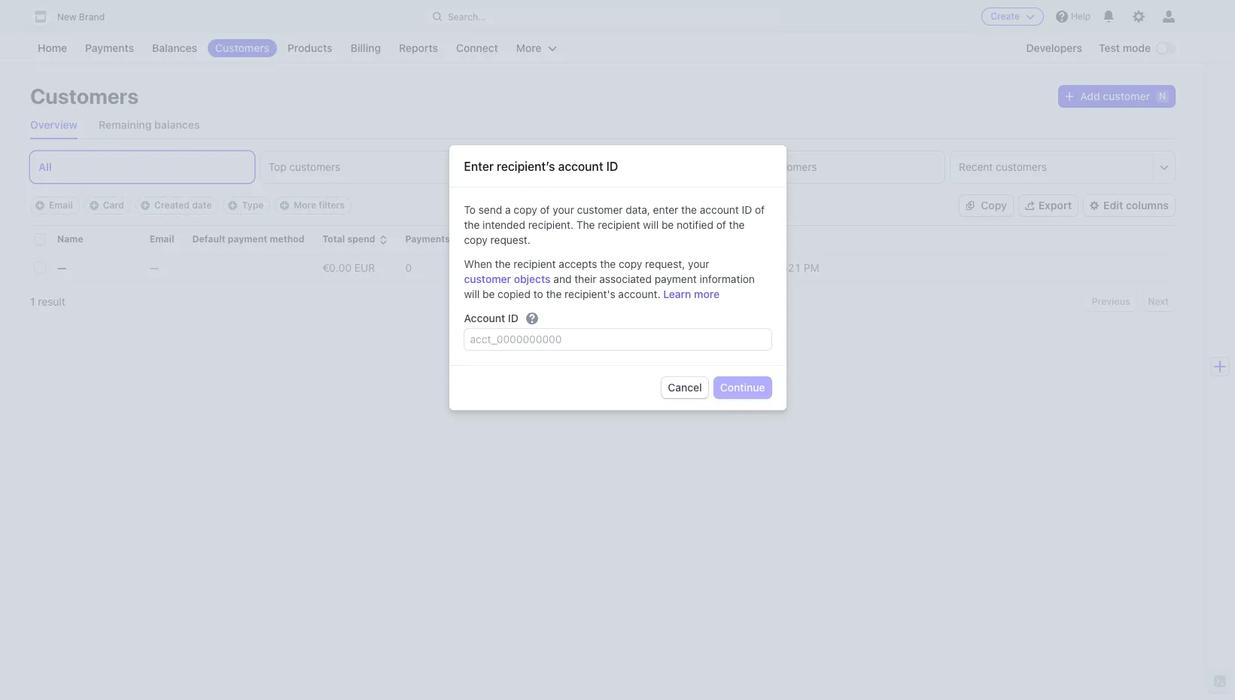 Task type: describe. For each thing, give the bounding box(es) containing it.
2 €0.00 eur from the left
[[481, 261, 533, 274]]

add customer
[[1081, 90, 1151, 102]]

losses
[[589, 233, 618, 245]]

1 result
[[30, 295, 65, 308]]

previous button
[[1086, 293, 1137, 311]]

accepts
[[559, 257, 598, 270]]

export button
[[1020, 195, 1079, 216]]

pm
[[804, 261, 820, 274]]

copied
[[498, 287, 531, 300]]

1 horizontal spatial svg image
[[1066, 92, 1075, 101]]

oct 17, 7:21 pm link
[[739, 255, 1176, 280]]

be inside and their associated payment information will be copied to the recipient's account.
[[483, 287, 495, 300]]

reports
[[399, 41, 438, 54]]

the right notified
[[729, 218, 745, 231]]

learn more button
[[664, 287, 720, 302]]

open overflow menu image
[[1161, 162, 1170, 171]]

cancel
[[668, 381, 703, 394]]

1 horizontal spatial email
[[150, 233, 174, 245]]

more for more
[[517, 41, 542, 54]]

type
[[242, 200, 264, 211]]

first-time customers link
[[491, 151, 715, 183]]

dispute losses
[[551, 233, 618, 245]]

reports link
[[392, 39, 446, 57]]

top
[[269, 160, 287, 173]]

1 horizontal spatial copy
[[514, 203, 538, 216]]

repeat
[[729, 160, 764, 173]]

home link
[[30, 39, 75, 57]]

acct_0000000000 text field
[[464, 329, 772, 350]]

add
[[1081, 90, 1101, 102]]

remaining
[[99, 118, 152, 131]]

recipient.
[[528, 218, 574, 231]]

brand
[[79, 11, 105, 23]]

recipient inside to send a copy of your customer data, enter the account id of the intended recipient. the recipient will be notified of the copy request.
[[598, 218, 641, 231]]

2 vertical spatial id
[[508, 312, 519, 324]]

1 horizontal spatial of
[[717, 218, 727, 231]]

copy inside when the recipient accepts the copy request, your customer objects
[[619, 257, 643, 270]]

method
[[270, 233, 305, 245]]

Select Item checkbox
[[35, 262, 45, 273]]

products
[[288, 41, 333, 54]]

7:21
[[779, 261, 801, 274]]

notified
[[677, 218, 714, 231]]

edit
[[1104, 199, 1124, 212]]

their
[[575, 272, 597, 285]]

more filters
[[294, 200, 345, 211]]

associated
[[600, 272, 652, 285]]

payments link
[[78, 39, 142, 57]]

request.
[[491, 233, 531, 246]]

customers for recent customers
[[996, 160, 1048, 173]]

products link
[[280, 39, 340, 57]]

billing link
[[343, 39, 389, 57]]

the up and their associated payment information will be copied to the recipient's account.
[[601, 257, 616, 270]]

add type image
[[229, 201, 238, 210]]

time
[[525, 160, 546, 173]]

enter recipient's account id
[[464, 159, 619, 173]]

add created date image
[[141, 201, 150, 210]]

customers link
[[208, 39, 277, 57]]

refunds
[[481, 233, 518, 245]]

copy button
[[961, 195, 1014, 216]]

customers for top customers
[[290, 160, 341, 173]]

svg image inside copy 'popup button'
[[967, 201, 976, 210]]

2 €0.00 from the left
[[481, 261, 510, 274]]

3 €0.00 from the left
[[551, 261, 580, 274]]

oct 17, 7:21 pm
[[739, 261, 820, 274]]

tab list containing overview
[[30, 111, 1176, 139]]

search…
[[448, 11, 486, 22]]

account inside to send a copy of your customer data, enter the account id of the intended recipient. the recipient will be notified of the copy request.
[[700, 203, 739, 216]]

1 — from the left
[[57, 261, 67, 274]]

information
[[700, 272, 755, 285]]

0 horizontal spatial customers
[[30, 84, 139, 108]]

test mode
[[1100, 41, 1152, 54]]

result
[[38, 295, 65, 308]]

overview
[[30, 118, 78, 131]]

repeat customers
[[729, 160, 817, 173]]

payment inside and their associated payment information will be copied to the recipient's account.
[[655, 272, 697, 285]]

3 €0.00 eur from the left
[[551, 261, 604, 274]]

data,
[[626, 203, 651, 216]]

recipient's
[[565, 287, 616, 300]]

edit columns button
[[1085, 195, 1176, 216]]

the up notified
[[682, 203, 697, 216]]

email inside toolbar
[[49, 200, 73, 211]]

2 — link from the left
[[150, 255, 192, 280]]

recent
[[960, 160, 994, 173]]

17,
[[760, 261, 776, 274]]

your inside when the recipient accepts the copy request, your customer objects
[[688, 257, 710, 270]]

new
[[57, 11, 77, 23]]

remaining balances
[[99, 118, 200, 131]]

will inside to send a copy of your customer data, enter the account id of the intended recipient. the recipient will be notified of the copy request.
[[643, 218, 659, 231]]

customers for repeat customers
[[766, 160, 817, 173]]

top customers link
[[260, 151, 485, 183]]

your inside to send a copy of your customer data, enter the account id of the intended recipient. the recipient will be notified of the copy request.
[[553, 203, 575, 216]]

the inside and their associated payment information will be copied to the recipient's account.
[[546, 287, 562, 300]]

recent customers
[[960, 160, 1048, 173]]

mode
[[1123, 41, 1152, 54]]

remaining balances link
[[99, 111, 200, 139]]

add card image
[[89, 201, 99, 210]]

add email image
[[35, 201, 44, 210]]

more
[[694, 287, 720, 300]]

send
[[479, 203, 503, 216]]

n
[[1160, 90, 1167, 102]]

0 link
[[406, 255, 481, 280]]

default payment method
[[192, 233, 305, 245]]

the down the to
[[464, 218, 480, 231]]

enter
[[464, 159, 494, 173]]

connect link
[[449, 39, 506, 57]]



Task type: vqa. For each thing, say whether or not it's contained in the screenshot.
Includes .
no



Task type: locate. For each thing, give the bounding box(es) containing it.
customer up the
[[577, 203, 623, 216]]

payment down "type"
[[228, 233, 268, 245]]

copy up associated
[[619, 257, 643, 270]]

tab list
[[30, 111, 1176, 139], [30, 151, 1176, 183]]

0 vertical spatial your
[[553, 203, 575, 216]]

0 vertical spatial payment
[[228, 233, 268, 245]]

— link down name
[[57, 255, 101, 280]]

of down repeat customers
[[755, 203, 765, 216]]

1 horizontal spatial €0.00 eur
[[481, 261, 533, 274]]

all link
[[30, 151, 254, 183]]

0 horizontal spatial email
[[49, 200, 73, 211]]

1 eur from the left
[[355, 261, 375, 274]]

€0.00 eur link up the copied
[[481, 255, 551, 280]]

continue button
[[715, 377, 772, 398]]

and their associated payment information will be copied to the recipient's account.
[[464, 272, 755, 300]]

payment
[[228, 233, 268, 245], [655, 272, 697, 285]]

customer inside when the recipient accepts the copy request, your customer objects
[[464, 272, 511, 285]]

balances
[[152, 41, 197, 54]]

0 vertical spatial id
[[607, 159, 619, 173]]

customers right time
[[549, 160, 600, 173]]

recipient inside when the recipient accepts the copy request, your customer objects
[[514, 257, 556, 270]]

developers link
[[1019, 39, 1091, 57]]

be down enter
[[662, 218, 674, 231]]

recipient's
[[497, 159, 555, 173]]

next
[[1149, 296, 1170, 307]]

more right the add more filters icon
[[294, 200, 317, 211]]

your up learn more in the top of the page
[[688, 257, 710, 270]]

0
[[406, 261, 412, 274]]

0 vertical spatial copy
[[514, 203, 538, 216]]

customers
[[290, 160, 341, 173], [549, 160, 600, 173], [766, 160, 817, 173], [996, 160, 1048, 173]]

2 horizontal spatial customer
[[1104, 90, 1151, 102]]

customers right repeat
[[766, 160, 817, 173]]

1 — link from the left
[[57, 255, 101, 280]]

2 vertical spatial customer
[[464, 272, 511, 285]]

cancel button
[[662, 377, 709, 398]]

customers right top
[[290, 160, 341, 173]]

copy up when at top left
[[464, 233, 488, 246]]

1 vertical spatial customers
[[30, 84, 139, 108]]

0 horizontal spatial more
[[294, 200, 317, 211]]

2 horizontal spatial €0.00 eur
[[551, 261, 604, 274]]

created date
[[154, 200, 212, 211]]

repeat customers link
[[721, 151, 945, 183]]

the up customer objects button
[[495, 257, 511, 270]]

1 horizontal spatial will
[[643, 218, 659, 231]]

eur up the copied
[[513, 261, 533, 274]]

0 horizontal spatial payments
[[85, 41, 134, 54]]

1 horizontal spatial be
[[662, 218, 674, 231]]

0 horizontal spatial will
[[464, 287, 480, 300]]

— link down default
[[150, 255, 192, 280]]

2 customers from the left
[[549, 160, 600, 173]]

0 vertical spatial will
[[643, 218, 659, 231]]

1 vertical spatial more
[[294, 200, 317, 211]]

learn
[[664, 287, 692, 300]]

1 €0.00 eur link from the left
[[323, 255, 406, 280]]

1 horizontal spatial payments
[[406, 233, 450, 245]]

customer inside to send a copy of your customer data, enter the account id of the intended recipient. the recipient will be notified of the copy request.
[[577, 203, 623, 216]]

overview link
[[30, 111, 78, 139]]

eur up recipient's
[[583, 261, 604, 274]]

intended
[[483, 218, 526, 231]]

0 vertical spatial more
[[517, 41, 542, 54]]

0 vertical spatial email
[[49, 200, 73, 211]]

0 vertical spatial customers
[[215, 41, 270, 54]]

oct
[[739, 261, 757, 274]]

your up "recipient."
[[553, 203, 575, 216]]

id down the copied
[[508, 312, 519, 324]]

account.
[[619, 287, 661, 300]]

1 vertical spatial id
[[742, 203, 753, 216]]

dispute
[[551, 233, 586, 245]]

0 horizontal spatial be
[[483, 287, 495, 300]]

the
[[577, 218, 595, 231]]

when
[[464, 257, 492, 270]]

4 customers from the left
[[996, 160, 1048, 173]]

payments
[[85, 41, 134, 54], [406, 233, 450, 245]]

0 horizontal spatial your
[[553, 203, 575, 216]]

previous
[[1093, 296, 1131, 307]]

0 horizontal spatial customer
[[464, 272, 511, 285]]

0 horizontal spatial €0.00 eur
[[323, 261, 375, 274]]

2 vertical spatial copy
[[619, 257, 643, 270]]

balances
[[154, 118, 200, 131]]

first-
[[499, 160, 525, 173]]

name
[[57, 233, 83, 245]]

1 vertical spatial recipient
[[514, 257, 556, 270]]

copy
[[514, 203, 538, 216], [464, 233, 488, 246], [619, 257, 643, 270]]

first-time customers
[[499, 160, 600, 173]]

objects
[[514, 272, 551, 285]]

created
[[154, 200, 190, 211]]

0 horizontal spatial of
[[540, 203, 550, 216]]

1 horizontal spatial id
[[607, 159, 619, 173]]

0 horizontal spatial —
[[57, 261, 67, 274]]

1
[[30, 295, 35, 308]]

customer
[[1104, 90, 1151, 102], [577, 203, 623, 216], [464, 272, 511, 285]]

card
[[103, 200, 124, 211]]

to send a copy of your customer data, enter the account id of the intended recipient. the recipient will be notified of the copy request.
[[464, 203, 765, 246]]

the
[[682, 203, 697, 216], [464, 218, 480, 231], [729, 218, 745, 231], [495, 257, 511, 270], [601, 257, 616, 270], [546, 287, 562, 300]]

1 vertical spatial account
[[700, 203, 739, 216]]

Search… search field
[[424, 7, 782, 26]]

recipient up objects
[[514, 257, 556, 270]]

1 horizontal spatial payment
[[655, 272, 697, 285]]

a
[[505, 203, 511, 216]]

more for more filters
[[294, 200, 317, 211]]

learn more
[[664, 287, 720, 300]]

svg image left copy on the right top of the page
[[967, 201, 976, 210]]

of
[[540, 203, 550, 216], [755, 203, 765, 216], [717, 218, 727, 231]]

eur for 3rd €0.00 eur link from the left
[[583, 261, 604, 274]]

€0.00 eur down dispute losses
[[551, 261, 604, 274]]

recipient up losses
[[598, 218, 641, 231]]

— link
[[57, 255, 101, 280], [150, 255, 192, 280]]

customer objects button
[[464, 272, 551, 287]]

svg image
[[1066, 92, 1075, 101], [967, 201, 976, 210]]

account up notified
[[700, 203, 739, 216]]

2 — from the left
[[150, 261, 159, 274]]

€0.00 eur down total spend
[[323, 261, 375, 274]]

€0.00 eur link up recipient's
[[551, 255, 648, 280]]

enter
[[653, 203, 679, 216]]

1 vertical spatial email
[[150, 233, 174, 245]]

columns
[[1127, 199, 1170, 212]]

0 horizontal spatial eur
[[355, 261, 375, 274]]

eur for first €0.00 eur link
[[355, 261, 375, 274]]

id inside to send a copy of your customer data, enter the account id of the intended recipient. the recipient will be notified of the copy request.
[[742, 203, 753, 216]]

1 vertical spatial svg image
[[967, 201, 976, 210]]

more inside toolbar
[[294, 200, 317, 211]]

continue
[[721, 381, 766, 394]]

2 horizontal spatial id
[[742, 203, 753, 216]]

1 vertical spatial your
[[688, 257, 710, 270]]

— down add created date image
[[150, 261, 159, 274]]

1 vertical spatial tab list
[[30, 151, 1176, 183]]

0 horizontal spatial id
[[508, 312, 519, 324]]

2 eur from the left
[[513, 261, 533, 274]]

1 €0.00 eur from the left
[[323, 261, 375, 274]]

0 vertical spatial svg image
[[1066, 92, 1075, 101]]

new brand
[[57, 11, 105, 23]]

1 vertical spatial will
[[464, 287, 480, 300]]

id up to send a copy of your customer data, enter the account id of the intended recipient. the recipient will be notified of the copy request.
[[607, 159, 619, 173]]

0 horizontal spatial — link
[[57, 255, 101, 280]]

copy
[[982, 199, 1008, 212]]

1 horizontal spatial customers
[[215, 41, 270, 54]]

0 horizontal spatial svg image
[[967, 201, 976, 210]]

€0.00 down the total
[[323, 261, 352, 274]]

€0.00 down dispute
[[551, 261, 580, 274]]

email right add email icon
[[49, 200, 73, 211]]

1 horizontal spatial eur
[[513, 261, 533, 274]]

1 vertical spatial payments
[[406, 233, 450, 245]]

copy right a
[[514, 203, 538, 216]]

account
[[559, 159, 604, 173], [700, 203, 739, 216]]

next button
[[1143, 293, 1176, 311]]

Select All checkbox
[[35, 234, 45, 245]]

0 vertical spatial recipient
[[598, 218, 641, 231]]

account right time
[[559, 159, 604, 173]]

0 horizontal spatial account
[[559, 159, 604, 173]]

be down customer objects button
[[483, 287, 495, 300]]

1 vertical spatial be
[[483, 287, 495, 300]]

0 vertical spatial be
[[662, 218, 674, 231]]

add more filters image
[[280, 201, 289, 210]]

3 €0.00 eur link from the left
[[551, 255, 648, 280]]

home
[[38, 41, 67, 54]]

of up "recipient."
[[540, 203, 550, 216]]

1 horizontal spatial more
[[517, 41, 542, 54]]

1 horizontal spatial — link
[[150, 255, 192, 280]]

0 horizontal spatial payment
[[228, 233, 268, 245]]

1 horizontal spatial account
[[700, 203, 739, 216]]

1 horizontal spatial your
[[688, 257, 710, 270]]

id
[[607, 159, 619, 173], [742, 203, 753, 216], [508, 312, 519, 324]]

customer left n
[[1104, 90, 1151, 102]]

tab list up "first-time customers" link
[[30, 111, 1176, 139]]

1 vertical spatial customer
[[577, 203, 623, 216]]

€0.00 eur up the copied
[[481, 261, 533, 274]]

0 vertical spatial customer
[[1104, 90, 1151, 102]]

will inside and their associated payment information will be copied to the recipient's account.
[[464, 287, 480, 300]]

2 horizontal spatial eur
[[583, 261, 604, 274]]

1 tab list from the top
[[30, 111, 1176, 139]]

top customers
[[269, 160, 341, 173]]

date
[[192, 200, 212, 211]]

when the recipient accepts the copy request, your customer objects
[[464, 257, 710, 285]]

more inside button
[[517, 41, 542, 54]]

0 vertical spatial tab list
[[30, 111, 1176, 139]]

developers
[[1027, 41, 1083, 54]]

1 horizontal spatial recipient
[[598, 218, 641, 231]]

customers right the recent
[[996, 160, 1048, 173]]

customers left products in the left top of the page
[[215, 41, 270, 54]]

toolbar containing email
[[30, 197, 352, 215]]

default
[[192, 233, 225, 245]]

1 horizontal spatial customer
[[577, 203, 623, 216]]

— right select item 'option'
[[57, 261, 67, 274]]

1 horizontal spatial €0.00
[[481, 261, 510, 274]]

0 horizontal spatial copy
[[464, 233, 488, 246]]

eur for second €0.00 eur link from left
[[513, 261, 533, 274]]

and
[[554, 272, 572, 285]]

3 eur from the left
[[583, 261, 604, 274]]

2 tab list from the top
[[30, 151, 1176, 183]]

more right connect
[[517, 41, 542, 54]]

0 horizontal spatial €0.00
[[323, 261, 352, 274]]

to
[[464, 203, 476, 216]]

1 €0.00 from the left
[[323, 261, 352, 274]]

0 vertical spatial payments
[[85, 41, 134, 54]]

id down repeat
[[742, 203, 753, 216]]

2 €0.00 eur link from the left
[[481, 255, 551, 280]]

0 horizontal spatial recipient
[[514, 257, 556, 270]]

account
[[464, 312, 506, 324]]

svg image left add on the top
[[1066, 92, 1075, 101]]

payments up the 0 link
[[406, 233, 450, 245]]

1 horizontal spatial —
[[150, 261, 159, 274]]

tab list containing all
[[30, 151, 1176, 183]]

the right the to
[[546, 287, 562, 300]]

payment up learn
[[655, 272, 697, 285]]

filters
[[319, 200, 345, 211]]

request,
[[646, 257, 686, 270]]

2 horizontal spatial copy
[[619, 257, 643, 270]]

customers up "overview"
[[30, 84, 139, 108]]

test
[[1100, 41, 1121, 54]]

€0.00 eur link down spend
[[323, 255, 406, 280]]

email down created
[[150, 233, 174, 245]]

payments down the 'brand'
[[85, 41, 134, 54]]

to
[[534, 287, 544, 300]]

will up account
[[464, 287, 480, 300]]

eur down spend
[[355, 261, 375, 274]]

2 horizontal spatial of
[[755, 203, 765, 216]]

of right notified
[[717, 218, 727, 231]]

edit columns
[[1104, 199, 1170, 212]]

customer down when at top left
[[464, 272, 511, 285]]

tab list up data,
[[30, 151, 1176, 183]]

€0.00 down refunds
[[481, 261, 510, 274]]

will down data,
[[643, 218, 659, 231]]

3 customers from the left
[[766, 160, 817, 173]]

1 vertical spatial payment
[[655, 272, 697, 285]]

1 vertical spatial copy
[[464, 233, 488, 246]]

0 vertical spatial account
[[559, 159, 604, 173]]

1 customers from the left
[[290, 160, 341, 173]]

be inside to send a copy of your customer data, enter the account id of the intended recipient. the recipient will be notified of the copy request.
[[662, 218, 674, 231]]

2 horizontal spatial €0.00
[[551, 261, 580, 274]]

toolbar
[[30, 197, 352, 215]]

create button
[[982, 8, 1045, 26]]

all
[[38, 160, 52, 173]]

balances link
[[145, 39, 205, 57]]

total
[[323, 233, 345, 245]]



